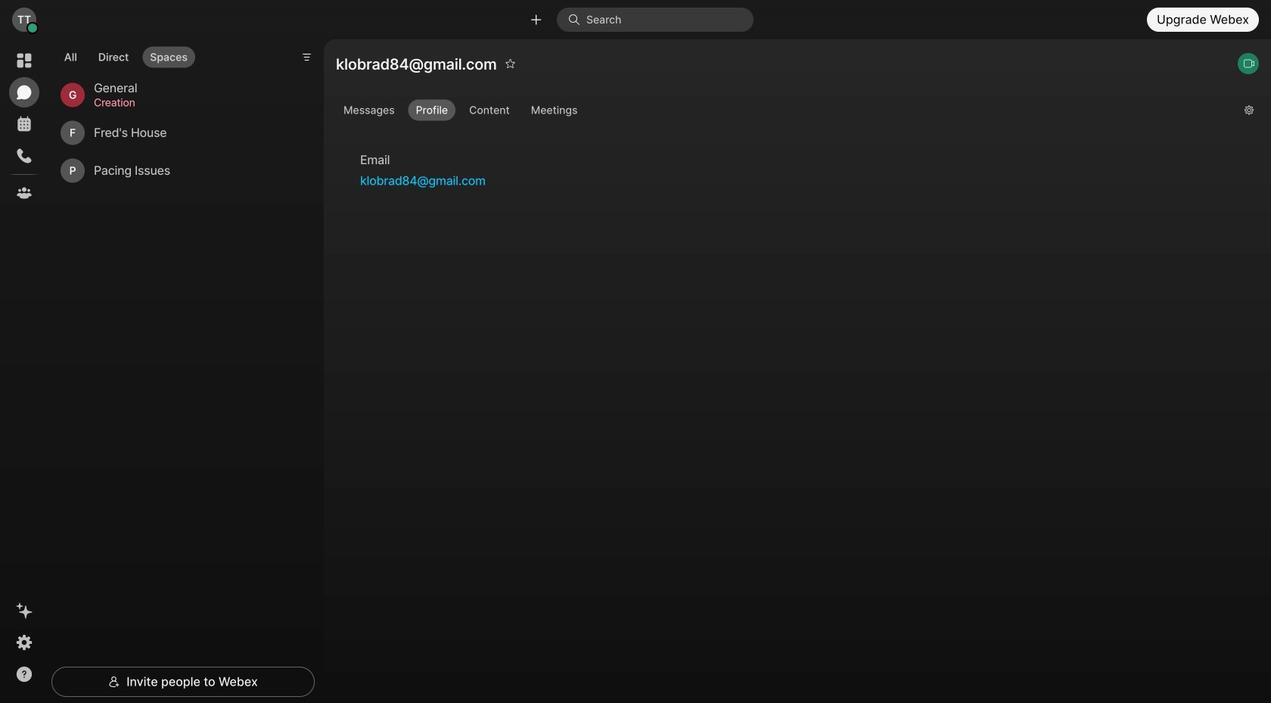 Task type: describe. For each thing, give the bounding box(es) containing it.
creation element
[[94, 94, 285, 111]]

pacing issues list item
[[54, 152, 303, 190]]

fred's house list item
[[54, 114, 303, 152]]

webex tab list
[[9, 45, 39, 208]]

general list item
[[54, 76, 303, 114]]



Task type: vqa. For each thing, say whether or not it's contained in the screenshot.
tab list
yes



Task type: locate. For each thing, give the bounding box(es) containing it.
tab list
[[53, 37, 199, 72]]

group
[[336, 100, 1233, 124]]

navigation
[[0, 39, 48, 703]]



